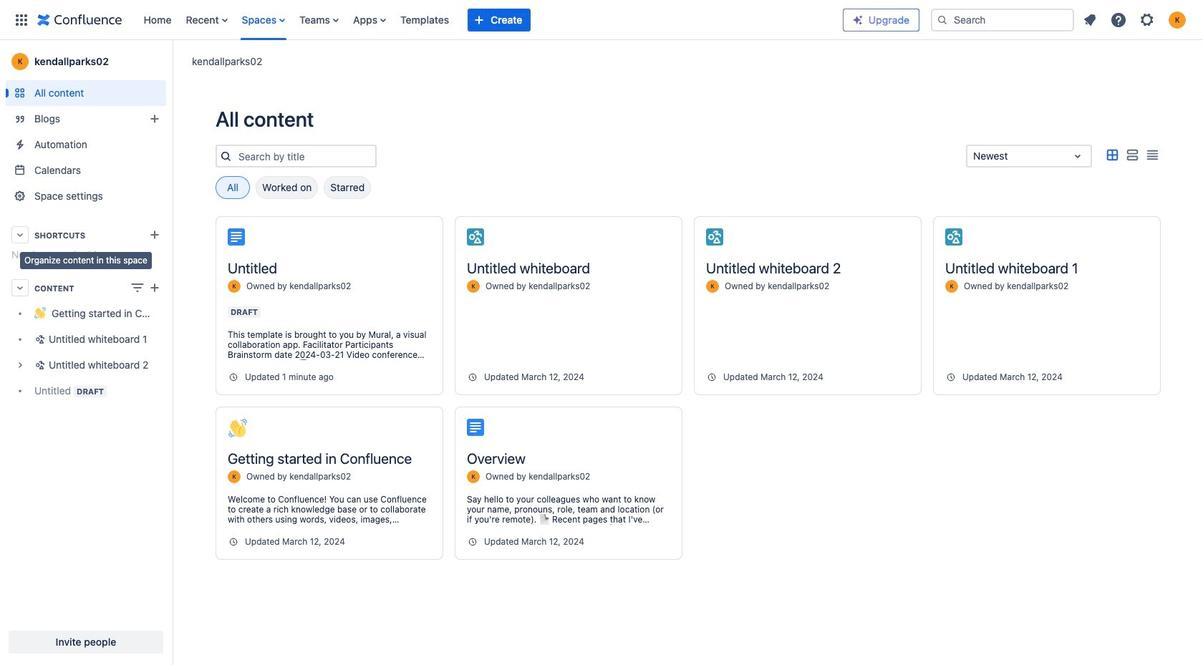 Task type: vqa. For each thing, say whether or not it's contained in the screenshot.
'submit'
no



Task type: locate. For each thing, give the bounding box(es) containing it.
premium image
[[852, 14, 864, 25]]

0 horizontal spatial list
[[136, 0, 843, 40]]

profile picture image for :wave: image on the bottom left of the page
[[228, 471, 241, 484]]

1 whiteboard image from the left
[[467, 229, 484, 246]]

banner
[[0, 0, 1203, 40]]

confluence image
[[37, 11, 122, 28], [37, 11, 122, 28]]

list image
[[1124, 147, 1141, 164]]

profile picture image for page image
[[467, 471, 480, 484]]

compact list image
[[1144, 147, 1161, 164]]

Search by title field
[[234, 146, 375, 166]]

0 horizontal spatial whiteboard image
[[467, 229, 484, 246]]

create a blog image
[[146, 110, 163, 128]]

None search field
[[931, 8, 1075, 31]]

whiteboard image
[[467, 229, 484, 246], [706, 229, 724, 246]]

1 horizontal spatial list
[[1077, 7, 1195, 33]]

list
[[136, 0, 843, 40], [1077, 7, 1195, 33]]

Search field
[[931, 8, 1075, 31]]

search image
[[937, 14, 948, 25]]

list for appswitcher icon
[[136, 0, 843, 40]]

profile picture image
[[228, 280, 241, 293], [467, 280, 480, 293], [706, 280, 719, 293], [946, 280, 958, 293], [228, 471, 241, 484], [467, 471, 480, 484]]

collapse sidebar image
[[156, 47, 188, 76]]

your profile and preferences image
[[1169, 11, 1186, 28]]

settings icon image
[[1139, 11, 1156, 28]]

:wave: image
[[229, 419, 247, 438]]

tree
[[6, 301, 166, 404]]

open image
[[1070, 148, 1087, 165]]

whiteboard image
[[946, 229, 963, 246]]

page image
[[228, 229, 245, 246]]

list for premium image
[[1077, 7, 1195, 33]]

None text field
[[974, 149, 976, 163]]

1 horizontal spatial whiteboard image
[[706, 229, 724, 246]]



Task type: describe. For each thing, give the bounding box(es) containing it.
profile picture image for page icon
[[228, 280, 241, 293]]

help icon image
[[1110, 11, 1128, 28]]

change view image
[[129, 279, 146, 297]]

global element
[[9, 0, 843, 40]]

appswitcher icon image
[[13, 11, 30, 28]]

space element
[[0, 40, 172, 665]]

2 whiteboard image from the left
[[706, 229, 724, 246]]

tree inside space element
[[6, 301, 166, 404]]

notification icon image
[[1082, 11, 1099, 28]]

add shortcut image
[[146, 226, 163, 244]]

page image
[[467, 419, 484, 436]]

create image
[[146, 279, 163, 297]]

:wave: image
[[229, 419, 247, 438]]

profile picture image for whiteboard image
[[946, 280, 958, 293]]

cards image
[[1104, 147, 1121, 164]]



